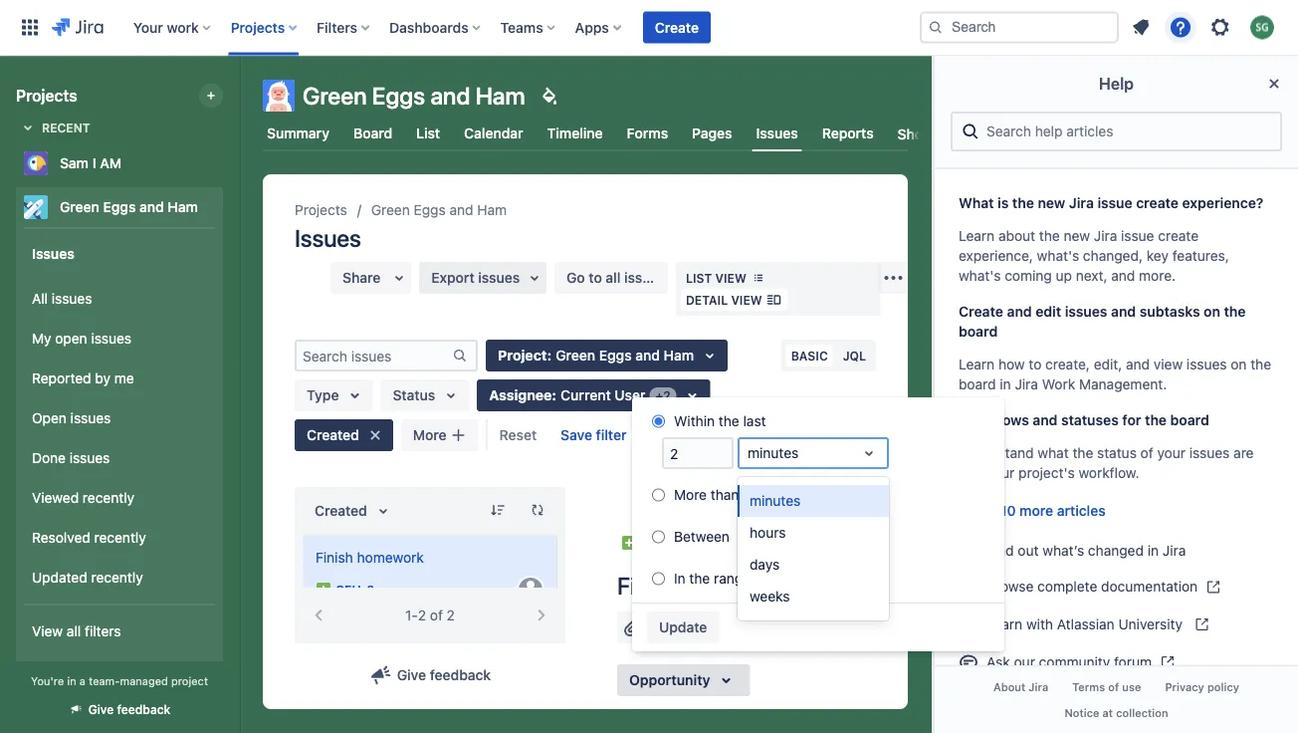 Task type: locate. For each thing, give the bounding box(es) containing it.
sam i am
[[60, 155, 122, 171]]

browse complete documentation
[[987, 578, 1199, 595]]

show 10 more articles
[[961, 503, 1106, 519]]

jira up documentation
[[1163, 542, 1187, 558]]

type button
[[295, 380, 373, 411]]

created for the created dropdown button to the top
[[307, 427, 359, 443]]

recently inside updated recently link
[[91, 569, 143, 586]]

on up are in the bottom of the page
[[1232, 356, 1248, 373]]

geh-2 link
[[645, 533, 683, 553]]

create inside "create and edit issues and subtasks on the board"
[[959, 303, 1004, 320]]

issue up key
[[1122, 228, 1155, 244]]

assignee : current user +2
[[489, 387, 671, 403]]

1 horizontal spatial in
[[1000, 376, 1012, 392]]

1 vertical spatial geh-2
[[336, 583, 374, 597]]

created button down type 'dropdown button'
[[295, 419, 393, 451]]

1 horizontal spatial feedback
[[430, 667, 491, 683]]

filters
[[317, 19, 358, 35]]

add to starred image down sidebar navigation icon
[[217, 151, 241, 175]]

lead image
[[622, 535, 638, 551], [316, 582, 332, 598]]

issue inside learn about the new jira issue create experience, what's changed, key features, what's coming up next, and more.
[[1122, 228, 1155, 244]]

Search field
[[920, 11, 1120, 43]]

green eggs and ham link up export
[[371, 198, 507, 222]]

of left use at the right of the page
[[1109, 681, 1120, 694]]

0 horizontal spatial lead image
[[316, 582, 332, 598]]

new for is
[[1038, 195, 1066, 211]]

create and edit issues and subtasks on the board
[[959, 303, 1247, 340]]

1 group from the top
[[24, 227, 215, 663]]

create button
[[643, 11, 711, 43]]

understand
[[959, 445, 1035, 461]]

: left current
[[552, 387, 557, 403]]

learn with atlassian university
[[987, 616, 1187, 632]]

and inside learn about the new jira issue create experience, what's changed, key features, what's coming up next, and more.
[[1112, 267, 1136, 284]]

create for create
[[655, 19, 699, 35]]

0 vertical spatial minutes
[[748, 445, 799, 461]]

what
[[1038, 445, 1070, 461]]

eggs
[[372, 82, 425, 110], [103, 199, 136, 215], [414, 202, 446, 218], [599, 347, 632, 364]]

all
[[606, 269, 621, 286], [67, 623, 81, 640]]

learn up experience,
[[959, 228, 995, 244]]

0 horizontal spatial create
[[655, 19, 699, 35]]

weeks
[[750, 588, 790, 605]]

in down how
[[1000, 376, 1012, 392]]

0 horizontal spatial finish
[[316, 549, 353, 566]]

2 vertical spatial projects
[[295, 202, 347, 218]]

close image
[[1263, 72, 1287, 96]]

1 horizontal spatial finish
[[618, 572, 679, 600]]

green up open share dialog icon
[[371, 202, 410, 218]]

the right the in
[[690, 570, 711, 587]]

0 horizontal spatial to
[[589, 269, 602, 286]]

more left addicon on the bottom left
[[413, 427, 447, 443]]

eggs up export
[[414, 202, 446, 218]]

the inside learn about the new jira issue create experience, what's changed, key features, what's coming up next, and more.
[[1040, 228, 1061, 244]]

more
[[1020, 503, 1054, 519]]

0 vertical spatial give feedback button
[[357, 659, 503, 691]]

0 horizontal spatial give feedback button
[[56, 693, 183, 726]]

more inside dropdown button
[[413, 427, 447, 443]]

choose unit of time text field
[[748, 443, 752, 463]]

ham down sam i am link
[[168, 199, 198, 215]]

feedback for the give feedback button to the bottom
[[117, 703, 171, 717]]

viewed
[[32, 490, 79, 506]]

board right for
[[1171, 412, 1210, 428]]

jira inside learn how to create, edit, and view issues on the board in jira work management.
[[1016, 376, 1039, 392]]

the up are in the bottom of the page
[[1251, 356, 1272, 373]]

Between radio
[[652, 530, 665, 543]]

feedback down the managed
[[117, 703, 171, 717]]

1 horizontal spatial give
[[397, 667, 426, 683]]

and inside understand what the status of your issues are and your project's workflow.
[[959, 465, 983, 481]]

0 horizontal spatial what's
[[959, 267, 1002, 284]]

experience?
[[1183, 195, 1264, 211]]

give down team-
[[88, 703, 114, 717]]

of right "status" in the bottom of the page
[[1141, 445, 1154, 461]]

on
[[1204, 303, 1221, 320], [1232, 356, 1248, 373]]

more for more
[[413, 427, 447, 443]]

teams button
[[495, 11, 563, 43]]

about jira button
[[982, 675, 1061, 700]]

0 vertical spatial in
[[1000, 376, 1012, 392]]

0 vertical spatial your
[[1158, 445, 1186, 461]]

view for detail view
[[732, 293, 763, 307]]

forum
[[1115, 654, 1153, 670]]

update
[[659, 619, 708, 636]]

and down changed,
[[1112, 267, 1136, 284]]

1 vertical spatial projects
[[16, 86, 77, 105]]

at
[[1103, 706, 1114, 719]]

recently down the viewed recently link
[[94, 530, 146, 546]]

0 vertical spatial what's
[[1038, 248, 1080, 264]]

create inside create button
[[655, 19, 699, 35]]

2 horizontal spatial in
[[1148, 542, 1160, 558]]

1 horizontal spatial geh-2
[[645, 536, 683, 550]]

updated recently link
[[24, 558, 215, 598]]

learn for learn with atlassian university
[[987, 616, 1023, 632]]

add to starred image left "projects" link
[[217, 195, 241, 219]]

of right 1
[[778, 491, 791, 507]]

add to starred image for green eggs and ham
[[217, 195, 241, 219]]

reported by me
[[32, 370, 134, 387]]

in the range
[[674, 570, 751, 587]]

projects inside dropdown button
[[231, 19, 285, 35]]

shortcuts button
[[894, 116, 999, 151]]

minutes up hours
[[750, 493, 801, 509]]

0 horizontal spatial homework
[[357, 549, 424, 566]]

1 horizontal spatial to
[[1029, 356, 1042, 373]]

projects button
[[225, 11, 305, 43]]

give feedback button down you're in a team-managed project
[[56, 693, 183, 726]]

created down type 'dropdown button'
[[307, 427, 359, 443]]

learn left 'with'
[[987, 616, 1023, 632]]

the right is
[[1013, 195, 1035, 211]]

1 vertical spatial list
[[686, 271, 713, 285]]

1 vertical spatial recently
[[94, 530, 146, 546]]

In the range radio
[[652, 572, 665, 585]]

in
[[674, 570, 686, 587]]

geh-2 up in the range radio
[[645, 536, 683, 550]]

recently for viewed recently
[[83, 490, 135, 506]]

recently inside resolved recently link
[[94, 530, 146, 546]]

new inside learn about the new jira issue create experience, what's changed, key features, what's coming up next, and more.
[[1064, 228, 1091, 244]]

what's down experience,
[[959, 267, 1002, 284]]

your profile and settings image
[[1251, 15, 1275, 39]]

banner containing your work
[[0, 0, 1299, 56]]

geh-2 down order by icon
[[336, 583, 374, 597]]

forms link
[[623, 116, 673, 151]]

projects for the projects dropdown button
[[231, 19, 285, 35]]

issues down next,
[[1066, 303, 1108, 320]]

is
[[998, 195, 1009, 211]]

on inside learn how to create, edit, and view issues on the board in jira work management.
[[1232, 356, 1248, 373]]

Search help articles field
[[981, 114, 1273, 149]]

projects for "projects" link
[[295, 202, 347, 218]]

recently for resolved recently
[[94, 530, 146, 546]]

1 add to starred image from the top
[[217, 151, 241, 175]]

board inside "create and edit issues and subtasks on the board"
[[959, 323, 998, 340]]

1 vertical spatial create
[[1159, 228, 1199, 244]]

0 vertical spatial add to starred image
[[217, 151, 241, 175]]

view up management.
[[1154, 356, 1184, 373]]

give feedback button down 1-2 of 2
[[357, 659, 503, 691]]

recently inside the viewed recently link
[[83, 490, 135, 506]]

features,
[[1173, 248, 1230, 264]]

1 horizontal spatial lead image
[[622, 535, 638, 551]]

refresh image
[[530, 502, 546, 518]]

list for list
[[417, 125, 440, 141]]

in inside learn how to create, edit, and view issues on the board in jira work management.
[[1000, 376, 1012, 392]]

recently down done issues link at the bottom
[[83, 490, 135, 506]]

ham up +2
[[664, 347, 694, 364]]

issues inside learn how to create, edit, and view issues on the board in jira work management.
[[1187, 356, 1228, 373]]

0 horizontal spatial geh-2
[[336, 583, 374, 597]]

addicon image
[[451, 427, 467, 443]]

what
[[959, 195, 995, 211]]

the left last
[[719, 413, 740, 429]]

create right 'apps' "dropdown button"
[[655, 19, 699, 35]]

add to starred image
[[217, 151, 241, 175], [217, 195, 241, 219]]

filter
[[596, 427, 627, 443]]

learn for learn how to create, edit, and view issues on the board in jira work management.
[[959, 356, 995, 373]]

open export issues dropdown image
[[523, 266, 547, 290]]

issues inside button
[[479, 269, 520, 286]]

0 horizontal spatial feedback
[[117, 703, 171, 717]]

create inside learn about the new jira issue create experience, what's changed, key features, what's coming up next, and more.
[[1159, 228, 1199, 244]]

issue
[[1098, 195, 1133, 211], [1122, 228, 1155, 244]]

0 vertical spatial lead image
[[622, 535, 638, 551]]

recently for updated recently
[[91, 569, 143, 586]]

notifications image
[[1130, 15, 1154, 39]]

workflows and statuses for the board
[[959, 412, 1210, 428]]

issues down subtasks
[[1187, 356, 1228, 373]]

1 vertical spatial add to starred image
[[217, 195, 241, 219]]

search image
[[928, 19, 944, 35]]

0 horizontal spatial on
[[1204, 303, 1221, 320]]

created
[[307, 427, 359, 443], [315, 503, 367, 519]]

1 vertical spatial all
[[67, 623, 81, 640]]

0 vertical spatial list
[[417, 125, 440, 141]]

0 vertical spatial more
[[413, 427, 447, 443]]

1 vertical spatial :
[[552, 387, 557, 403]]

issues left are in the bottom of the page
[[1190, 445, 1231, 461]]

:
[[547, 347, 552, 364], [552, 387, 557, 403]]

board link
[[350, 116, 397, 151]]

to
[[589, 269, 602, 286], [1029, 356, 1042, 373]]

of right 1-
[[430, 607, 443, 624]]

0 vertical spatial :
[[547, 347, 552, 364]]

group
[[24, 227, 215, 663], [24, 273, 215, 604]]

1 vertical spatial homework
[[684, 572, 794, 600]]

issues up the all issues on the left top
[[32, 245, 75, 261]]

jira right about at the bottom
[[1029, 681, 1049, 694]]

in left 'a'
[[67, 674, 76, 687]]

0 vertical spatial all
[[606, 269, 621, 286]]

list inside "tab list"
[[417, 125, 440, 141]]

tab list
[[251, 116, 999, 151]]

green down sam
[[60, 199, 99, 215]]

documentation
[[1102, 578, 1199, 595]]

banner
[[0, 0, 1299, 56]]

about
[[994, 681, 1026, 694]]

1 vertical spatial board
[[959, 376, 997, 392]]

by
[[95, 370, 111, 387]]

1 vertical spatial on
[[1232, 356, 1248, 373]]

learn for learn about the new jira issue create experience, what's changed, key features, what's coming up next, and more.
[[959, 228, 995, 244]]

0 horizontal spatial projects
[[16, 86, 77, 105]]

1 vertical spatial feedback
[[117, 703, 171, 717]]

sam i am link
[[16, 143, 215, 183]]

1 vertical spatial new
[[1064, 228, 1091, 244]]

1 horizontal spatial create
[[959, 303, 1004, 320]]

open
[[55, 330, 87, 347]]

more right more than option
[[674, 487, 707, 503]]

create project image
[[203, 88, 219, 104]]

projects up collapse recent projects image
[[16, 86, 77, 105]]

in up documentation
[[1148, 542, 1160, 558]]

1 vertical spatial issue
[[1122, 228, 1155, 244]]

give feedback
[[397, 667, 491, 683], [88, 703, 171, 717]]

issue up changed,
[[1098, 195, 1133, 211]]

0 vertical spatial issue
[[1098, 195, 1133, 211]]

recently down resolved recently link
[[91, 569, 143, 586]]

primary element
[[12, 0, 920, 55]]

open share dialog image
[[388, 266, 412, 290]]

Enter a number of minutes field
[[664, 439, 732, 467]]

all inside 'link'
[[606, 269, 621, 286]]

1 horizontal spatial projects
[[231, 19, 285, 35]]

board down experience,
[[959, 323, 998, 340]]

2 group from the top
[[24, 273, 215, 604]]

and down understand
[[959, 465, 983, 481]]

jira image
[[52, 15, 103, 39], [52, 15, 103, 39]]

issues
[[757, 125, 799, 141], [295, 224, 361, 252], [32, 245, 75, 261]]

finish homework down order by icon
[[316, 549, 424, 566]]

1 horizontal spatial give feedback button
[[357, 659, 503, 691]]

0 vertical spatial create
[[655, 19, 699, 35]]

shortcuts
[[898, 125, 963, 142]]

learn inside learn about the new jira issue create experience, what's changed, key features, what's coming up next, and more.
[[959, 228, 995, 244]]

view down list view
[[732, 293, 763, 307]]

issues inside group
[[32, 245, 75, 261]]

your right "status" in the bottom of the page
[[1158, 445, 1186, 461]]

export
[[432, 269, 475, 286]]

to right how
[[1029, 356, 1042, 373]]

and up management.
[[1127, 356, 1151, 373]]

the inside understand what the status of your issues are and your project's workflow.
[[1073, 445, 1094, 461]]

1 vertical spatial minutes
[[750, 493, 801, 509]]

1-
[[405, 607, 418, 624]]

feedback down 1-2 of 2
[[430, 667, 491, 683]]

green
[[303, 82, 367, 110], [60, 199, 99, 215], [371, 202, 410, 218], [556, 347, 596, 364]]

1 horizontal spatial all
[[606, 269, 621, 286]]

give down 1-
[[397, 667, 426, 683]]

jira down how
[[1016, 376, 1039, 392]]

articles
[[1058, 503, 1106, 519]]

what's
[[1043, 542, 1085, 558]]

1 vertical spatial in
[[1148, 542, 1160, 558]]

1 horizontal spatial list
[[686, 271, 713, 285]]

2 vertical spatial board
[[1171, 412, 1210, 428]]

2 add to starred image from the top
[[217, 195, 241, 219]]

the right what
[[1073, 445, 1094, 461]]

1 vertical spatial to
[[1029, 356, 1042, 373]]

to inside 'link'
[[589, 269, 602, 286]]

0 vertical spatial board
[[959, 323, 998, 340]]

1 horizontal spatial give feedback
[[397, 667, 491, 683]]

and left subtasks
[[1112, 303, 1137, 320]]

0 vertical spatial view
[[716, 271, 747, 285]]

privacy policy link
[[1154, 675, 1252, 700]]

open
[[32, 410, 67, 426]]

open image
[[858, 441, 882, 465]]

more button
[[401, 419, 479, 451]]

issues inside "tab list"
[[757, 125, 799, 141]]

import and bulk change issues image
[[882, 266, 906, 290]]

1 vertical spatial give feedback
[[88, 703, 171, 717]]

1 horizontal spatial geh-
[[645, 536, 676, 550]]

list right board
[[417, 125, 440, 141]]

projects up share
[[295, 202, 347, 218]]

1 vertical spatial your
[[987, 465, 1015, 481]]

1 horizontal spatial more
[[674, 487, 707, 503]]

1 vertical spatial finish homework
[[618, 572, 794, 600]]

1 vertical spatial give
[[88, 703, 114, 717]]

eggs up board
[[372, 82, 425, 110]]

go to all issues
[[567, 269, 666, 286]]

issues right go at top left
[[625, 269, 666, 286]]

jira
[[1070, 195, 1095, 211], [1095, 228, 1118, 244], [1016, 376, 1039, 392], [1163, 542, 1187, 558], [1029, 681, 1049, 694]]

view
[[716, 271, 747, 285], [732, 293, 763, 307], [1154, 356, 1184, 373]]

opportunity
[[630, 672, 711, 688]]

1 vertical spatial finish
[[618, 572, 679, 600]]

group containing issues
[[24, 227, 215, 663]]

2 vertical spatial in
[[67, 674, 76, 687]]

on inside "create and edit issues and subtasks on the board"
[[1204, 303, 1221, 320]]

save
[[561, 427, 593, 443]]

ask our community forum
[[987, 654, 1153, 670]]

0 vertical spatial to
[[589, 269, 602, 286]]

and up list link
[[431, 82, 471, 110]]

2 vertical spatial recently
[[91, 569, 143, 586]]

notice at collection
[[1065, 706, 1169, 719]]

0 vertical spatial finish
[[316, 549, 353, 566]]

give feedback down you're in a team-managed project
[[88, 703, 171, 717]]

2 horizontal spatial projects
[[295, 202, 347, 218]]

0 vertical spatial learn
[[959, 228, 995, 244]]

all
[[32, 290, 48, 307]]

minutes
[[748, 445, 799, 461], [750, 493, 801, 509]]

1
[[768, 491, 774, 507]]

order by image
[[371, 499, 395, 523]]

view up detail view
[[716, 271, 747, 285]]

created button down the remove field icon
[[303, 495, 407, 527]]

0 vertical spatial projects
[[231, 19, 285, 35]]

new for about
[[1064, 228, 1091, 244]]

0 vertical spatial created button
[[295, 419, 393, 451]]

the inside learn how to create, edit, and view issues on the board in jira work management.
[[1251, 356, 1272, 373]]

0 vertical spatial on
[[1204, 303, 1221, 320]]

ham up export issues button
[[477, 202, 507, 218]]

experience,
[[959, 248, 1034, 264]]

and inside learn how to create, edit, and view issues on the board in jira work management.
[[1127, 356, 1151, 373]]

0 horizontal spatial list
[[417, 125, 440, 141]]

0 vertical spatial created
[[307, 427, 359, 443]]

2 vertical spatial view
[[1154, 356, 1184, 373]]

0 vertical spatial create
[[1137, 195, 1179, 211]]

1 vertical spatial learn
[[959, 356, 995, 373]]

your
[[133, 19, 163, 35]]

create for learn about the new jira issue create experience, what's changed, key features, what's coming up next, and more.
[[1159, 228, 1199, 244]]

hours
[[750, 524, 786, 541]]

projects up sidebar navigation icon
[[231, 19, 285, 35]]

0 vertical spatial feedback
[[430, 667, 491, 683]]

our
[[1015, 654, 1036, 670]]

more.
[[1140, 267, 1177, 284]]

resolved recently link
[[24, 518, 215, 558]]

learn
[[959, 228, 995, 244], [959, 356, 995, 373], [987, 616, 1023, 632]]

0 horizontal spatial give
[[88, 703, 114, 717]]

board up workflows on the bottom of page
[[959, 376, 997, 392]]

issues right all
[[52, 290, 92, 307]]

create for create and edit issues and subtasks on the board
[[959, 303, 1004, 320]]

list up detail
[[686, 271, 713, 285]]

sidebar navigation image
[[217, 80, 261, 120]]

learn inside learn how to create, edit, and view issues on the board in jira work management.
[[959, 356, 995, 373]]

community
[[1040, 654, 1111, 670]]

0 horizontal spatial give feedback
[[88, 703, 171, 717]]

jira up changed,
[[1095, 228, 1118, 244]]

what's up up
[[1038, 248, 1080, 264]]

minutes down last
[[748, 445, 799, 461]]

0 horizontal spatial more
[[413, 427, 447, 443]]

0 horizontal spatial issues
[[32, 245, 75, 261]]

on right subtasks
[[1204, 303, 1221, 320]]

issues inside "create and edit issues and subtasks on the board"
[[1066, 303, 1108, 320]]

a
[[80, 674, 86, 687]]

1 vertical spatial lead image
[[316, 582, 332, 598]]

0 vertical spatial finish homework
[[316, 549, 424, 566]]

issues left open export issues dropdown icon
[[479, 269, 520, 286]]

find out what's changed in jira
[[987, 542, 1187, 558]]

to right go at top left
[[589, 269, 602, 286]]

more than
[[674, 487, 740, 503]]

1 vertical spatial geh-
[[336, 583, 367, 597]]

issues down "projects" link
[[295, 224, 361, 252]]



Task type: vqa. For each thing, say whether or not it's contained in the screenshot.
topmost Give
yes



Task type: describe. For each thing, give the bounding box(es) containing it.
More than radio
[[652, 489, 665, 502]]

of inside understand what the status of your issues are and your project's workflow.
[[1141, 445, 1154, 461]]

1 vertical spatial give feedback button
[[56, 693, 183, 726]]

list link
[[413, 116, 444, 151]]

help image
[[1169, 15, 1193, 39]]

0 vertical spatial geh-
[[645, 536, 676, 550]]

Within the last radio
[[652, 415, 665, 428]]

pages
[[692, 125, 733, 141]]

issues inside 'link'
[[625, 269, 666, 286]]

0 horizontal spatial finish homework
[[316, 549, 424, 566]]

are
[[1234, 445, 1255, 461]]

coming
[[1005, 267, 1053, 284]]

within the last
[[674, 413, 767, 429]]

pages link
[[688, 116, 737, 151]]

1 horizontal spatial green eggs and ham link
[[371, 198, 507, 222]]

green up summary
[[303, 82, 367, 110]]

jira up learn about the new jira issue create experience, what's changed, key features, what's coming up next, and more.
[[1070, 195, 1095, 211]]

up
[[1056, 267, 1073, 284]]

calendar
[[464, 125, 524, 141]]

dashboards
[[390, 19, 469, 35]]

board
[[354, 125, 393, 141]]

the right for
[[1146, 412, 1167, 428]]

remove field image
[[363, 423, 387, 447]]

dashboards button
[[384, 11, 489, 43]]

collapse recent projects image
[[16, 116, 40, 139]]

jira inside learn about the new jira issue create experience, what's changed, key features, what's coming up next, and more.
[[1095, 228, 1118, 244]]

0 horizontal spatial geh-
[[336, 583, 367, 597]]

and up +2
[[636, 347, 660, 364]]

green eggs and ham up export
[[371, 202, 507, 218]]

tab list containing issues
[[251, 116, 999, 151]]

project
[[498, 347, 547, 364]]

1 vertical spatial created button
[[303, 495, 407, 527]]

attach image
[[622, 616, 645, 640]]

forms
[[627, 125, 669, 141]]

done issues
[[32, 450, 110, 466]]

1 of 2
[[768, 491, 803, 507]]

settings image
[[1209, 15, 1233, 39]]

feedback for the right the give feedback button
[[430, 667, 491, 683]]

user
[[615, 387, 646, 403]]

summary link
[[263, 116, 334, 151]]

jira inside 'find out what's changed in jira' link
[[1163, 542, 1187, 558]]

appswitcher icon image
[[18, 15, 42, 39]]

the inside "create and edit issues and subtasks on the board"
[[1225, 303, 1247, 320]]

view inside learn how to create, edit, and view issues on the board in jira work management.
[[1154, 356, 1184, 373]]

my open issues link
[[24, 319, 215, 359]]

and down sam i am link
[[140, 199, 164, 215]]

within
[[674, 413, 715, 429]]

updated recently
[[32, 569, 143, 586]]

add to starred image for sam i am
[[217, 151, 241, 175]]

my open issues
[[32, 330, 132, 347]]

0 vertical spatial homework
[[357, 549, 424, 566]]

10
[[1001, 503, 1017, 519]]

reports link
[[819, 116, 878, 151]]

1 vertical spatial what's
[[959, 267, 1002, 284]]

edit
[[1036, 303, 1062, 320]]

browse complete documentation link
[[951, 568, 1283, 606]]

: for assignee
[[552, 387, 557, 403]]

save filter
[[561, 427, 627, 443]]

updated
[[32, 569, 87, 586]]

issues right open
[[91, 330, 132, 347]]

green eggs and ham up list link
[[303, 82, 526, 110]]

0 vertical spatial geh-2
[[645, 536, 683, 550]]

set background color image
[[538, 84, 561, 108]]

understand what the status of your issues are and your project's workflow.
[[959, 445, 1255, 481]]

0 vertical spatial give
[[397, 667, 426, 683]]

+2
[[656, 388, 671, 402]]

use
[[1123, 681, 1142, 694]]

list for list view
[[686, 271, 713, 285]]

and left edit
[[1008, 303, 1033, 320]]

statuses
[[1062, 412, 1119, 428]]

show
[[961, 503, 997, 519]]

than
[[711, 487, 740, 503]]

issues down reported by me
[[70, 410, 111, 426]]

find out what's changed in jira link
[[951, 531, 1283, 568]]

eggs up user
[[599, 347, 632, 364]]

viewed recently
[[32, 490, 135, 506]]

view for list view
[[716, 271, 747, 285]]

1 horizontal spatial your
[[1158, 445, 1186, 461]]

apps button
[[569, 11, 629, 43]]

issues inside understand what the status of your issues are and your project's workflow.
[[1190, 445, 1231, 461]]

terms of use
[[1073, 681, 1142, 694]]

last
[[744, 413, 767, 429]]

view all filters
[[32, 623, 121, 640]]

your work button
[[127, 11, 219, 43]]

status button
[[381, 380, 469, 411]]

timeline
[[548, 125, 603, 141]]

days
[[750, 556, 780, 573]]

how
[[999, 356, 1026, 373]]

issues up the viewed recently
[[70, 450, 110, 466]]

created for the created dropdown button to the bottom
[[315, 503, 367, 519]]

viewed recently link
[[24, 478, 215, 518]]

view
[[32, 623, 63, 640]]

management.
[[1080, 376, 1168, 392]]

privacy policy
[[1166, 681, 1240, 694]]

green up the assignee : current user +2
[[556, 347, 596, 364]]

team-
[[89, 674, 120, 687]]

Search issues text field
[[297, 342, 452, 370]]

ham up calendar
[[476, 82, 526, 110]]

about jira
[[994, 681, 1049, 694]]

learn with atlassian university link
[[951, 606, 1283, 644]]

next,
[[1077, 267, 1108, 284]]

export issues
[[432, 269, 520, 286]]

your work
[[133, 19, 199, 35]]

changed
[[1089, 542, 1145, 558]]

board inside learn how to create, edit, and view issues on the board in jira work management.
[[959, 376, 997, 392]]

jira inside about jira button
[[1029, 681, 1049, 694]]

issue for experience,
[[1122, 228, 1155, 244]]

atlassian
[[1058, 616, 1115, 632]]

project's
[[1019, 465, 1076, 481]]

workflow.
[[1079, 465, 1140, 481]]

terms of use link
[[1061, 675, 1154, 700]]

actions
[[657, 712, 707, 728]]

save filter button
[[549, 419, 639, 451]]

issue for experience?
[[1098, 195, 1133, 211]]

: for project
[[547, 347, 552, 364]]

1 horizontal spatial issues
[[295, 224, 361, 252]]

update button
[[647, 612, 720, 643]]

1 horizontal spatial what's
[[1038, 248, 1080, 264]]

create for what is the new jira issue create experience?
[[1137, 195, 1179, 211]]

done issues link
[[24, 438, 215, 478]]

eggs down sam i am link
[[103, 199, 136, 215]]

go to all issues link
[[555, 262, 668, 294]]

and up what
[[1033, 412, 1058, 428]]

filters
[[85, 623, 121, 640]]

recent
[[42, 121, 90, 134]]

open issues
[[32, 410, 111, 426]]

more for more than
[[674, 487, 707, 503]]

reports
[[823, 125, 874, 141]]

ask
[[987, 654, 1011, 670]]

and up export
[[450, 202, 474, 218]]

terms
[[1073, 681, 1106, 694]]

privacy
[[1166, 681, 1205, 694]]

for
[[1123, 412, 1142, 428]]

0 horizontal spatial all
[[67, 623, 81, 640]]

policy
[[1208, 681, 1240, 694]]

to inside learn how to create, edit, and view issues on the board in jira work management.
[[1029, 356, 1042, 373]]

sort descending image
[[490, 502, 506, 518]]

ask our community forum link
[[951, 644, 1283, 682]]

group containing all issues
[[24, 273, 215, 604]]

basic
[[792, 349, 828, 363]]

notice at collection link
[[1053, 700, 1181, 725]]

0 horizontal spatial in
[[67, 674, 76, 687]]

sam
[[60, 155, 89, 171]]

green eggs and ham down sam i am link
[[60, 199, 198, 215]]

with
[[1027, 616, 1054, 632]]

0 horizontal spatial green eggs and ham link
[[16, 187, 215, 227]]

complete
[[1038, 578, 1098, 595]]

out
[[1018, 542, 1039, 558]]

export issues button
[[420, 262, 547, 294]]



